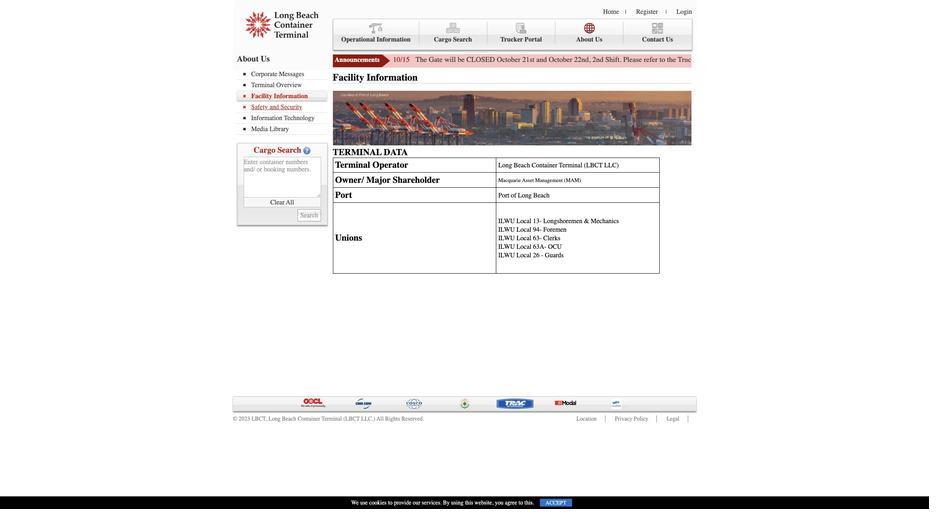 Task type: describe. For each thing, give the bounding box(es) containing it.
1 horizontal spatial all
[[377, 416, 384, 423]]

2 gate from the left
[[697, 55, 711, 64]]

63-
[[533, 235, 542, 242]]

​​long beach container terminal (lbct llc)
[[499, 162, 619, 169]]

​​long
[[499, 162, 512, 169]]

accept
[[546, 500, 567, 506]]

safety and security link
[[243, 104, 327, 111]]

&
[[584, 218, 589, 225]]

63a-
[[533, 243, 547, 251]]

1 vertical spatial terminal
[[559, 162, 583, 169]]

privacy policy
[[615, 416, 649, 423]]

register
[[636, 8, 658, 15]]

​​port
[[335, 190, 352, 200]]

library
[[270, 126, 289, 133]]

home link
[[603, 8, 619, 15]]

location
[[577, 416, 597, 423]]

mechanics
[[591, 218, 619, 225]]

4 ilwu from the top
[[499, 252, 515, 259]]

search inside "link"
[[453, 36, 472, 43]]

reserved.
[[402, 416, 424, 423]]

llc.)
[[361, 416, 375, 423]]

facility inside the corporate messages terminal overview facility information safety and security information technology media library
[[251, 93, 272, 100]]

1 gate from the left
[[429, 55, 443, 64]]

technology
[[284, 115, 315, 122]]

contact
[[642, 36, 664, 43]]

information technology link
[[243, 115, 327, 122]]

this.
[[525, 500, 534, 507]]

2 ilwu from the top
[[499, 235, 515, 242]]

1 vertical spatial beach
[[533, 192, 550, 199]]

we
[[351, 500, 359, 507]]

the
[[416, 55, 427, 64]]

1 | from the left
[[625, 9, 627, 15]]

2 the from the left
[[840, 55, 849, 64]]

-
[[541, 252, 543, 259]]

0 horizontal spatial long
[[269, 416, 281, 423]]

use
[[360, 500, 368, 507]]

llc)
[[604, 162, 619, 169]]

3 local from the top
[[517, 235, 532, 242]]

policy
[[634, 416, 649, 423]]

media
[[251, 126, 268, 133]]

agree
[[505, 500, 517, 507]]

further
[[773, 55, 793, 64]]

messages
[[279, 71, 304, 78]]

using
[[451, 500, 464, 507]]

web
[[732, 55, 745, 64]]

1 local from the top
[[517, 218, 532, 225]]

10/15 the gate will be closed october 21st and october 22nd, 2nd shift. please refer to the truck gate hours web page for further gate details for the week.
[[393, 55, 868, 64]]

you
[[495, 500, 504, 507]]

©
[[233, 416, 237, 423]]

please
[[623, 55, 642, 64]]

94-
[[533, 226, 542, 233]]

1 october from the left
[[497, 55, 521, 64]]

menu bar containing corporate messages
[[237, 70, 331, 135]]

asset
[[522, 177, 534, 183]]

(mam)
[[564, 177, 581, 183]]

2 vertical spatial terminal
[[322, 416, 342, 423]]

​port
[[499, 192, 509, 199]]

​ilwu local 13- longshoremen & mechanics ilwu local 94- foremen ilwu local 63- clerks ilwu local 63a- ocu ilwu local 26 - guards
[[499, 218, 619, 259]]

facility information
[[333, 72, 418, 83]]

details
[[808, 55, 828, 64]]

of
[[511, 192, 516, 199]]

ocu
[[548, 243, 562, 251]]

0 horizontal spatial to
[[388, 500, 393, 507]]

trucker portal link
[[487, 21, 556, 44]]

clear all button
[[244, 198, 321, 207]]

all inside clear all button
[[286, 199, 294, 206]]

clear
[[270, 199, 285, 206]]

shift.
[[606, 55, 622, 64]]

trucker
[[501, 36, 523, 43]]

terminal inside the corporate messages terminal overview facility information safety and security information technology media library
[[251, 82, 275, 89]]

10/15
[[393, 55, 410, 64]]

information inside 'link'
[[377, 36, 411, 43]]

legal
[[667, 416, 680, 423]]

0 horizontal spatial us
[[261, 54, 270, 64]]

clear all
[[270, 199, 294, 206]]

truck
[[678, 55, 695, 64]]

1 vertical spatial cargo
[[254, 146, 275, 155]]

​​unions
[[335, 233, 362, 243]]

terminal overview link
[[243, 82, 327, 89]]

0 horizontal spatial container
[[298, 416, 320, 423]]

closed
[[467, 55, 495, 64]]

2 for from the left
[[829, 55, 838, 64]]

will
[[445, 55, 456, 64]]

lbct,
[[252, 416, 267, 423]]

26
[[533, 252, 540, 259]]

corporate messages link
[[243, 71, 327, 78]]

cargo search link
[[419, 21, 487, 44]]

0 vertical spatial container
[[532, 162, 558, 169]]

cookies
[[369, 500, 387, 507]]

accept button
[[540, 499, 572, 507]]

cargo search inside "link"
[[434, 36, 472, 43]]

1 ilwu from the top
[[499, 226, 515, 233]]

1 horizontal spatial to
[[519, 500, 523, 507]]

2023
[[239, 416, 250, 423]]

0 horizontal spatial cargo search
[[254, 146, 301, 155]]

longshoremen
[[543, 218, 583, 225]]

operational information link
[[333, 21, 419, 44]]

1 vertical spatial about
[[237, 54, 259, 64]]

data
[[384, 147, 408, 158]]

operational
[[341, 36, 375, 43]]

2 | from the left
[[666, 9, 667, 15]]



Task type: vqa. For each thing, say whether or not it's contained in the screenshot.
The ​​Long Beach Container Terminal (Lbct Llc)
yes



Task type: locate. For each thing, give the bounding box(es) containing it.
foremen
[[543, 226, 567, 233]]

1 horizontal spatial facility
[[333, 72, 364, 83]]

operational information
[[341, 36, 411, 43]]

1 vertical spatial and
[[270, 104, 279, 111]]

hours
[[713, 55, 731, 64]]

us
[[595, 36, 603, 43], [666, 36, 673, 43], [261, 54, 270, 64]]

local left 26
[[517, 252, 532, 259]]

website,
[[475, 500, 494, 507]]

to right refer
[[660, 55, 665, 64]]

0 horizontal spatial (lbct
[[343, 416, 360, 423]]

operator
[[373, 160, 408, 170]]

1 horizontal spatial for
[[829, 55, 838, 64]]

22nd,
[[574, 55, 591, 64]]

13-
[[533, 218, 542, 225]]

0 vertical spatial terminal
[[251, 82, 275, 89]]

1 horizontal spatial and
[[536, 55, 547, 64]]

(lbct
[[584, 162, 603, 169], [343, 416, 360, 423]]

0 horizontal spatial cargo
[[254, 146, 275, 155]]

us for contact us 'link'
[[666, 36, 673, 43]]

1 vertical spatial long
[[269, 416, 281, 423]]

shareholder
[[393, 175, 440, 185]]

None submit
[[298, 210, 321, 222]]

local left 63a-
[[517, 243, 532, 251]]

for right details at the top
[[829, 55, 838, 64]]

5 local from the top
[[517, 252, 532, 259]]

page
[[747, 55, 760, 64]]

long right lbct,
[[269, 416, 281, 423]]

october left the 22nd,
[[549, 55, 573, 64]]

menu bar containing operational information
[[333, 19, 692, 50]]

0 horizontal spatial for
[[762, 55, 771, 64]]

and right 21st
[[536, 55, 547, 64]]

1 for from the left
[[762, 55, 771, 64]]

about us up the 22nd,
[[576, 36, 603, 43]]

0 horizontal spatial beach
[[282, 416, 296, 423]]

cargo down media
[[254, 146, 275, 155]]

1 horizontal spatial container
[[532, 162, 558, 169]]

local left 94-
[[517, 226, 532, 233]]

0 horizontal spatial search
[[278, 146, 301, 155]]

us inside contact us 'link'
[[666, 36, 673, 43]]

refer
[[644, 55, 658, 64]]

1 vertical spatial cargo search
[[254, 146, 301, 155]]

privacy policy link
[[615, 416, 649, 423]]

1 the from the left
[[667, 55, 676, 64]]

​ilwu
[[499, 218, 515, 225]]

all
[[286, 199, 294, 206], [377, 416, 384, 423]]

major
[[366, 175, 391, 185]]

1 horizontal spatial cargo
[[434, 36, 452, 43]]

services.
[[422, 500, 442, 507]]

us up 2nd
[[595, 36, 603, 43]]

macquarie asset management (mam)
[[499, 177, 581, 183]]

1 horizontal spatial terminal
[[322, 416, 342, 423]]

by
[[443, 500, 450, 507]]

0 vertical spatial beach
[[514, 162, 530, 169]]

long right of
[[518, 192, 532, 199]]

about
[[576, 36, 594, 43], [237, 54, 259, 64]]

corporate messages terminal overview facility information safety and security information technology media library
[[251, 71, 315, 133]]

2 local from the top
[[517, 226, 532, 233]]

| left login
[[666, 9, 667, 15]]

trucker portal
[[501, 36, 542, 43]]

0 vertical spatial facility
[[333, 72, 364, 83]]

0 vertical spatial menu bar
[[333, 19, 692, 50]]

1 vertical spatial all
[[377, 416, 384, 423]]

about up the 22nd,
[[576, 36, 594, 43]]

(lbct left llc.) in the left bottom of the page
[[343, 416, 360, 423]]

1 horizontal spatial long
[[518, 192, 532, 199]]

all right clear
[[286, 199, 294, 206]]

​terminal operator
[[335, 160, 408, 170]]

0 horizontal spatial menu bar
[[237, 70, 331, 135]]

information
[[377, 36, 411, 43], [367, 72, 418, 83], [274, 93, 308, 100], [251, 115, 282, 122]]

0 vertical spatial (lbct
[[584, 162, 603, 169]]

information down 10/15
[[367, 72, 418, 83]]

we use cookies to provide our services. by using this website, you agree to this.
[[351, 500, 534, 507]]

beach down macquarie asset management (mam)
[[533, 192, 550, 199]]

about up the corporate
[[237, 54, 259, 64]]

long
[[518, 192, 532, 199], [269, 416, 281, 423]]

2 horizontal spatial beach
[[533, 192, 550, 199]]

about us inside menu bar
[[576, 36, 603, 43]]

0 vertical spatial about us
[[576, 36, 603, 43]]

| right home
[[625, 9, 627, 15]]

0 horizontal spatial the
[[667, 55, 676, 64]]

information up security
[[274, 93, 308, 100]]

login
[[677, 8, 692, 15]]

contact us link
[[624, 21, 692, 44]]

privacy
[[615, 416, 633, 423]]

the left truck
[[667, 55, 676, 64]]

the left week.
[[840, 55, 849, 64]]

clerks
[[543, 235, 561, 242]]

21st
[[522, 55, 535, 64]]

1 horizontal spatial search
[[453, 36, 472, 43]]

3 ilwu from the top
[[499, 243, 515, 251]]

rights
[[385, 416, 400, 423]]

login link
[[677, 8, 692, 15]]

1 vertical spatial container
[[298, 416, 320, 423]]

0 horizontal spatial about us
[[237, 54, 270, 64]]

search up be
[[453, 36, 472, 43]]

management
[[535, 177, 563, 183]]

about inside menu bar
[[576, 36, 594, 43]]

menu bar
[[333, 19, 692, 50], [237, 70, 331, 135]]

1 horizontal spatial about us
[[576, 36, 603, 43]]

cargo
[[434, 36, 452, 43], [254, 146, 275, 155]]

1 horizontal spatial us
[[595, 36, 603, 43]]

terminal up (mam)
[[559, 162, 583, 169]]

1 horizontal spatial beach
[[514, 162, 530, 169]]

search down media library 'link' at the top left
[[278, 146, 301, 155]]

0 horizontal spatial and
[[270, 104, 279, 111]]

​​​​terminal data
[[333, 147, 408, 158]]

information down safety
[[251, 115, 282, 122]]

media library link
[[243, 126, 327, 133]]

beach
[[514, 162, 530, 169], [533, 192, 550, 199], [282, 416, 296, 423]]

week.
[[851, 55, 868, 64]]

2 october from the left
[[549, 55, 573, 64]]

0 horizontal spatial gate
[[429, 55, 443, 64]]

about us link
[[556, 21, 624, 44]]

october left 21st
[[497, 55, 521, 64]]

​​owner/ major shareholder
[[335, 175, 440, 185]]

0 horizontal spatial october
[[497, 55, 521, 64]]

legal link
[[667, 416, 680, 423]]

gate right the at the left
[[429, 55, 443, 64]]

gate right truck
[[697, 55, 711, 64]]

us right contact
[[666, 36, 673, 43]]

0 vertical spatial cargo
[[434, 36, 452, 43]]

local left '13-'
[[517, 218, 532, 225]]

corporate
[[251, 71, 277, 78]]

gate
[[794, 55, 807, 64]]

our
[[413, 500, 421, 507]]

0 vertical spatial about
[[576, 36, 594, 43]]

search
[[453, 36, 472, 43], [278, 146, 301, 155]]

1 vertical spatial search
[[278, 146, 301, 155]]

Enter container numbers and/ or booking numbers.  text field
[[244, 157, 321, 198]]

and
[[536, 55, 547, 64], [270, 104, 279, 111]]

1 horizontal spatial about
[[576, 36, 594, 43]]

to left provide
[[388, 500, 393, 507]]

© 2023 lbct, long beach container terminal (lbct llc.) all rights reserved.
[[233, 416, 424, 423]]

(lbct left llc)
[[584, 162, 603, 169]]

0 horizontal spatial facility
[[251, 93, 272, 100]]

0 vertical spatial all
[[286, 199, 294, 206]]

1 vertical spatial about us
[[237, 54, 270, 64]]

about us
[[576, 36, 603, 43], [237, 54, 270, 64]]

1 horizontal spatial october
[[549, 55, 573, 64]]

facility down announcements
[[333, 72, 364, 83]]

2 horizontal spatial to
[[660, 55, 665, 64]]

cargo search
[[434, 36, 472, 43], [254, 146, 301, 155]]

and right safety
[[270, 104, 279, 111]]

october
[[497, 55, 521, 64], [549, 55, 573, 64]]

cargo search down library
[[254, 146, 301, 155]]

0 horizontal spatial about
[[237, 54, 259, 64]]

provide
[[394, 500, 411, 507]]

1 horizontal spatial gate
[[697, 55, 711, 64]]

1 vertical spatial menu bar
[[237, 70, 331, 135]]

​port of long beach
[[499, 192, 550, 199]]

beach up "asset"
[[514, 162, 530, 169]]

about us up the corporate
[[237, 54, 270, 64]]

1 vertical spatial (lbct
[[343, 416, 360, 423]]

facility information link
[[243, 93, 327, 100]]

0 horizontal spatial all
[[286, 199, 294, 206]]

|
[[625, 9, 627, 15], [666, 9, 667, 15]]

the
[[667, 55, 676, 64], [840, 55, 849, 64]]

location link
[[577, 416, 597, 423]]

1 horizontal spatial menu bar
[[333, 19, 692, 50]]

0 vertical spatial search
[[453, 36, 472, 43]]

0 horizontal spatial terminal
[[251, 82, 275, 89]]

us up the corporate
[[261, 54, 270, 64]]

1 horizontal spatial the
[[840, 55, 849, 64]]

cargo inside "link"
[[434, 36, 452, 43]]

to left this.
[[519, 500, 523, 507]]

0 vertical spatial long
[[518, 192, 532, 199]]

2 horizontal spatial us
[[666, 36, 673, 43]]

1 horizontal spatial cargo search
[[434, 36, 472, 43]]

1 horizontal spatial |
[[666, 9, 667, 15]]

macquarie
[[499, 177, 521, 183]]

register link
[[636, 8, 658, 15]]

2 horizontal spatial terminal
[[559, 162, 583, 169]]

us for about us link
[[595, 36, 603, 43]]

and inside the corporate messages terminal overview facility information safety and security information technology media library
[[270, 104, 279, 111]]

2 vertical spatial beach
[[282, 416, 296, 423]]

terminal left llc.) in the left bottom of the page
[[322, 416, 342, 423]]

information up 10/15
[[377, 36, 411, 43]]

local left 63-
[[517, 235, 532, 242]]

0 vertical spatial cargo search
[[434, 36, 472, 43]]

2nd
[[593, 55, 604, 64]]

contact us
[[642, 36, 673, 43]]

0 horizontal spatial |
[[625, 9, 627, 15]]

be
[[458, 55, 465, 64]]

beach right lbct,
[[282, 416, 296, 423]]

​​​​terminal
[[333, 147, 382, 158]]

facility up safety
[[251, 93, 272, 100]]

terminal down the corporate
[[251, 82, 275, 89]]

1 horizontal spatial (lbct
[[584, 162, 603, 169]]

all right llc.) in the left bottom of the page
[[377, 416, 384, 423]]

portal
[[525, 36, 542, 43]]

4 local from the top
[[517, 243, 532, 251]]

0 vertical spatial and
[[536, 55, 547, 64]]

to
[[660, 55, 665, 64], [388, 500, 393, 507], [519, 500, 523, 507]]

local
[[517, 218, 532, 225], [517, 226, 532, 233], [517, 235, 532, 242], [517, 243, 532, 251], [517, 252, 532, 259]]

​​owner/
[[335, 175, 364, 185]]

us inside about us link
[[595, 36, 603, 43]]

for right page
[[762, 55, 771, 64]]

security
[[281, 104, 302, 111]]

cargo up "will"
[[434, 36, 452, 43]]

cargo search up "will"
[[434, 36, 472, 43]]

1 vertical spatial facility
[[251, 93, 272, 100]]



